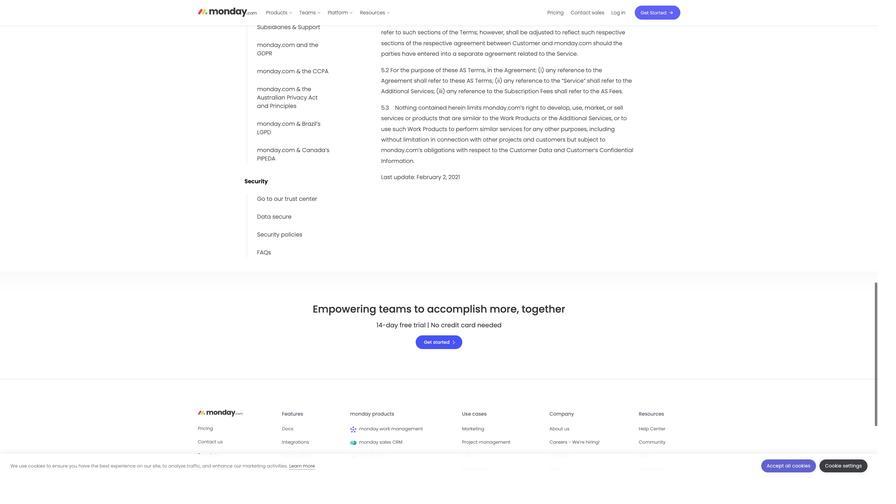 Task type: vqa. For each thing, say whether or not it's contained in the screenshot.
left "Data"
yes



Task type: locate. For each thing, give the bounding box(es) containing it.
us right about
[[565, 426, 570, 432]]

pricing up contact us
[[198, 425, 213, 432]]

help center
[[639, 426, 666, 432]]

additional inside the 5.2 for the purpose of these as terms, in the agreement: (i) any reference to the agreement shall refer to these as terms; (ii) any reference to the "service" shall refer to the additional services; (iii) any reference to the subscription fees shall refer to the as fees.
[[381, 87, 409, 96]]

1 vertical spatial get
[[424, 339, 432, 346]]

monday up monday dev
[[359, 439, 379, 446]]

services up "such"
[[381, 114, 404, 122]]

other up respect
[[483, 136, 498, 144]]

2 horizontal spatial our
[[274, 195, 283, 203]]

security up "go"
[[245, 177, 268, 185]]

1 horizontal spatial contact
[[571, 9, 591, 16]]

us inside the about us link
[[565, 426, 570, 432]]

what's
[[639, 466, 654, 472]]

refer down of
[[428, 77, 441, 85]]

0 vertical spatial reference
[[558, 66, 585, 74]]

3 monday.com from the top
[[257, 85, 295, 93]]

cookies inside button
[[793, 463, 811, 470]]

pricing left contact sales
[[548, 9, 564, 16]]

shall right fees
[[555, 87, 568, 96]]

any right "(ii)"
[[504, 77, 514, 85]]

0 horizontal spatial products
[[372, 411, 394, 418]]

1 monday.com from the top
[[257, 41, 295, 49]]

1 horizontal spatial management
[[479, 439, 511, 446]]

and down templates
[[202, 463, 211, 469]]

1 vertical spatial sales
[[380, 439, 391, 446]]

0 vertical spatial monday.com's
[[483, 104, 525, 112]]

have
[[79, 463, 90, 469]]

products
[[413, 114, 438, 122], [372, 411, 394, 418]]

1 vertical spatial security
[[257, 231, 280, 239]]

management
[[391, 426, 423, 432], [479, 439, 511, 446]]

& inside monday.com & the australian privacy act and principles
[[297, 85, 301, 93]]

1 horizontal spatial with
[[470, 136, 482, 144]]

monday.com up gdpr
[[257, 41, 295, 49]]

0 vertical spatial products
[[266, 9, 288, 16]]

terms;
[[475, 77, 494, 85]]

with up respect
[[470, 136, 482, 144]]

contact inside the contact us link
[[198, 439, 216, 445]]

press
[[550, 466, 561, 472]]

monday.com for ccpa
[[257, 67, 295, 75]]

and down the australian
[[257, 102, 268, 110]]

0 vertical spatial as
[[460, 66, 467, 74]]

monday for monday sales crm
[[359, 439, 379, 446]]

us up templates
[[218, 439, 223, 445]]

1 horizontal spatial pricing link
[[544, 7, 567, 18]]

developers link
[[462, 465, 544, 473]]

develop,
[[548, 104, 571, 112]]

pricing link for contact us
[[198, 425, 277, 433]]

additional down agreement
[[381, 87, 409, 96]]

1 horizontal spatial additional
[[559, 114, 587, 122]]

get inside main element
[[641, 9, 649, 16]]

similar down limits
[[463, 114, 481, 122]]

0 horizontal spatial use
[[19, 463, 27, 469]]

monday.com logo image
[[198, 4, 257, 19]]

1 horizontal spatial data
[[539, 146, 553, 154]]

we
[[11, 463, 18, 469]]

1 vertical spatial additional
[[559, 114, 587, 122]]

customers
[[536, 136, 566, 144]]

& for monday.com & canada's pipeda
[[297, 146, 301, 154]]

monday dev product management software image
[[350, 454, 357, 460]]

sales left crm
[[380, 439, 391, 446]]

these right of
[[443, 66, 458, 74]]

monday.com inside monday.com & brazil's lgpd
[[257, 120, 295, 128]]

monday sales crm link
[[350, 439, 457, 447]]

0 horizontal spatial pricing
[[198, 425, 213, 432]]

features
[[282, 411, 303, 418]]

brazil's
[[302, 120, 321, 128]]

contact up templates
[[198, 439, 216, 445]]

credit
[[441, 321, 459, 330]]

sales inside main element
[[592, 9, 605, 16]]

in inside 5.3    nothing contained herein limits monday.com's right to develop, use, market, or sell services or products that are similar to the work products or the additional services, or to use such work products to perform similar services for any other purposes, including without limitation in connection with other projects and customers but subject to monday.com's obligations with respect to the customer data and customer's confidential information.
[[431, 136, 436, 144]]

0 vertical spatial pricing
[[548, 9, 564, 16]]

1 horizontal spatial sales
[[592, 9, 605, 16]]

0 horizontal spatial contact
[[198, 439, 216, 445]]

us for contact us
[[218, 439, 223, 445]]

use right we
[[19, 463, 27, 469]]

0 vertical spatial additional
[[381, 87, 409, 96]]

0 vertical spatial data
[[539, 146, 553, 154]]

& inside monday.com & canada's pipeda
[[297, 146, 301, 154]]

& inside monday.com & the ccpa link
[[297, 67, 301, 75]]

with down connection
[[457, 146, 468, 154]]

crm icon footer image
[[350, 440, 357, 447]]

respect
[[470, 146, 491, 154]]

monday.com & the ccpa
[[257, 67, 329, 75]]

2 vertical spatial as
[[601, 87, 608, 96]]

faqs
[[257, 249, 271, 257]]

1 horizontal spatial other
[[545, 125, 560, 133]]

1 horizontal spatial in
[[488, 66, 492, 74]]

in right the log
[[622, 9, 626, 16]]

any inside 5.3    nothing contained herein limits monday.com's right to develop, use, market, or sell services or products that are similar to the work products or the additional services, or to use such work products to perform similar services for any other purposes, including without limitation in connection with other projects and customers but subject to monday.com's obligations with respect to the customer data and customer's confidential information.
[[533, 125, 543, 133]]

0 horizontal spatial resources
[[360, 9, 385, 16]]

last update: february 2, 2021
[[381, 173, 462, 181]]

monday up footer wm logo
[[350, 411, 371, 418]]

other up customers
[[545, 125, 560, 133]]

in inside the 5.2 for the purpose of these as terms, in the agreement: (i) any reference to the agreement shall refer to these as terms; (ii) any reference to the "service" shall refer to the additional services; (iii) any reference to the subscription fees shall refer to the as fees.
[[488, 66, 492, 74]]

monday.com inside monday.com & canada's pipeda
[[257, 146, 295, 154]]

0 vertical spatial services
[[381, 114, 404, 122]]

monday.com's up information.
[[381, 146, 423, 154]]

cookies right all
[[793, 463, 811, 470]]

1 vertical spatial data
[[257, 213, 271, 221]]

including
[[590, 125, 615, 133]]

data inside "link"
[[257, 213, 271, 221]]

0 horizontal spatial pricing link
[[198, 425, 277, 433]]

0 horizontal spatial our
[[144, 463, 151, 469]]

& for monday.com & brazil's lgpd
[[297, 120, 301, 128]]

or down sell
[[614, 114, 620, 122]]

new
[[655, 466, 665, 472]]

0 vertical spatial these
[[443, 66, 458, 74]]

security down "data secure" "link"
[[257, 231, 280, 239]]

monday.com for gdpr
[[257, 41, 295, 49]]

right
[[526, 104, 539, 112]]

our left trust
[[274, 195, 283, 203]]

contact us link
[[198, 438, 277, 446]]

& down processors,
[[292, 23, 297, 31]]

1 vertical spatial in
[[488, 66, 492, 74]]

5 monday.com from the top
[[257, 146, 295, 154]]

resources right platform link
[[360, 9, 385, 16]]

0 horizontal spatial us
[[218, 439, 223, 445]]

monday.com up pipeda
[[257, 146, 295, 154]]

automations
[[282, 452, 311, 459]]

monday.com up the australian
[[257, 85, 295, 93]]

us for about us
[[565, 426, 570, 432]]

& up privacy
[[297, 85, 301, 93]]

our down templates link
[[234, 463, 241, 469]]

1 vertical spatial management
[[479, 439, 511, 446]]

these
[[443, 66, 458, 74], [450, 77, 465, 85]]

use
[[381, 125, 391, 133], [19, 463, 27, 469]]

free
[[400, 321, 412, 330]]

0 vertical spatial use
[[381, 125, 391, 133]]

products up for
[[516, 114, 540, 122]]

cookies
[[28, 463, 45, 469], [793, 463, 811, 470]]

of
[[436, 66, 441, 74]]

shall down the purpose
[[414, 77, 427, 85]]

processors,
[[271, 15, 302, 23]]

similar
[[463, 114, 481, 122], [480, 125, 498, 133]]

us inside the contact us link
[[218, 439, 223, 445]]

as down terms,
[[467, 77, 474, 85]]

0 horizontal spatial other
[[483, 136, 498, 144]]

0 horizontal spatial products
[[266, 9, 288, 16]]

0 vertical spatial in
[[622, 9, 626, 16]]

0 vertical spatial with
[[470, 136, 482, 144]]

similar right perform
[[480, 125, 498, 133]]

automations link
[[282, 452, 345, 460]]

0 horizontal spatial additional
[[381, 87, 409, 96]]

monday.com inside monday.com and the gdpr
[[257, 41, 295, 49]]

card
[[461, 321, 476, 330]]

0 vertical spatial resources
[[360, 9, 385, 16]]

resources
[[360, 9, 385, 16], [639, 411, 664, 418]]

& inside monday.com & brazil's lgpd
[[297, 120, 301, 128]]

0 vertical spatial other
[[545, 125, 560, 133]]

1 horizontal spatial cookies
[[793, 463, 811, 470]]

to
[[586, 66, 592, 74], [443, 77, 448, 85], [544, 77, 550, 85], [616, 77, 622, 85], [487, 87, 493, 96], [584, 87, 589, 96], [540, 104, 546, 112], [483, 114, 488, 122], [622, 114, 627, 122], [449, 125, 455, 133], [600, 136, 606, 144], [492, 146, 498, 154], [267, 195, 273, 203], [414, 302, 425, 316], [47, 463, 51, 469], [163, 463, 167, 469]]

purposes,
[[561, 125, 588, 133]]

contact left the log
[[571, 9, 591, 16]]

pipeda
[[257, 155, 276, 163]]

1 horizontal spatial products
[[413, 114, 438, 122]]

2 horizontal spatial as
[[601, 87, 608, 96]]

0 horizontal spatial in
[[431, 136, 436, 144]]

dialog
[[0, 454, 878, 478]]

and inside monday.com & the australian privacy act and principles
[[257, 102, 268, 110]]

& left ccpa
[[297, 67, 301, 75]]

get for get started
[[641, 9, 649, 16]]

security for security
[[245, 177, 268, 185]]

0 vertical spatial work
[[500, 114, 514, 122]]

products up work
[[372, 411, 394, 418]]

in up terms;
[[488, 66, 492, 74]]

contact inside contact sales link
[[571, 9, 591, 16]]

use cases
[[462, 411, 487, 418]]

the
[[309, 41, 319, 49], [401, 66, 410, 74], [494, 66, 503, 74], [593, 66, 602, 74], [302, 67, 311, 75], [551, 77, 560, 85], [623, 77, 632, 85], [302, 85, 311, 93], [494, 87, 503, 96], [591, 87, 600, 96], [490, 114, 499, 122], [549, 114, 558, 122], [499, 146, 508, 154], [91, 463, 98, 469]]

in up obligations
[[431, 136, 436, 144]]

any right for
[[533, 125, 543, 133]]

monday
[[350, 411, 371, 418], [359, 426, 379, 432], [359, 439, 379, 446], [359, 452, 379, 459]]

0 vertical spatial us
[[565, 426, 570, 432]]

additional up purposes, on the right top of the page
[[559, 114, 587, 122]]

work up limitation
[[408, 125, 421, 133]]

monday logo image
[[198, 408, 243, 419]]

get
[[641, 9, 649, 16], [424, 339, 432, 346]]

management down marketing link
[[479, 439, 511, 446]]

and down support at the top left of page
[[297, 41, 308, 49]]

on
[[137, 463, 143, 469]]

empowering teams to accomplish more, together main content
[[0, 0, 878, 379]]

monday left dev
[[359, 452, 379, 459]]

monday products
[[350, 411, 394, 418]]

1 vertical spatial pricing
[[198, 425, 213, 432]]

together
[[522, 302, 566, 316]]

1 vertical spatial us
[[218, 439, 223, 445]]

1 horizontal spatial reference
[[516, 77, 543, 85]]

privacy
[[287, 94, 307, 102]]

2 vertical spatial in
[[431, 136, 436, 144]]

1 horizontal spatial services
[[500, 125, 522, 133]]

monday work management
[[359, 426, 423, 432]]

help center link
[[639, 425, 681, 433]]

support
[[298, 23, 320, 31]]

products down contained
[[413, 114, 438, 122]]

4 monday.com from the top
[[257, 120, 295, 128]]

&
[[292, 23, 297, 31], [297, 67, 301, 75], [297, 85, 301, 93], [297, 120, 301, 128], [297, 146, 301, 154]]

0 vertical spatial security
[[245, 177, 268, 185]]

contact for contact sales
[[571, 9, 591, 16]]

sales for contact
[[592, 9, 605, 16]]

get for get started
[[424, 339, 432, 346]]

sales left the log
[[592, 9, 605, 16]]

as left terms,
[[460, 66, 467, 74]]

pricing link inside main element
[[544, 7, 567, 18]]

sell
[[614, 104, 623, 112]]

our right on
[[144, 463, 151, 469]]

list containing products
[[263, 0, 394, 25]]

get inside main content
[[424, 339, 432, 346]]

0 vertical spatial contact
[[571, 9, 591, 16]]

1 horizontal spatial products
[[423, 125, 447, 133]]

0 horizontal spatial data
[[257, 213, 271, 221]]

dev
[[380, 452, 388, 459]]

principles
[[270, 102, 297, 110]]

2 vertical spatial products
[[423, 125, 447, 133]]

data left secure
[[257, 213, 271, 221]]

use inside 5.3    nothing contained herein limits monday.com's right to develop, use, market, or sell services or products that are similar to the work products or the additional services, or to use such work products to perform similar services for any other purposes, including without limitation in connection with other projects and customers but subject to monday.com's obligations with respect to the customer data and customer's confidential information.
[[381, 125, 391, 133]]

2 horizontal spatial shall
[[587, 77, 600, 85]]

1 vertical spatial monday.com's
[[381, 146, 423, 154]]

1 vertical spatial resources
[[639, 411, 664, 418]]

1 horizontal spatial pricing
[[548, 9, 564, 16]]

1 vertical spatial services
[[500, 125, 522, 133]]

contact
[[571, 9, 591, 16], [198, 439, 216, 445]]

monday.com up lgpd
[[257, 120, 295, 128]]

that
[[439, 114, 451, 122]]

shall right the "service"
[[587, 77, 600, 85]]

cookies right we
[[28, 463, 45, 469]]

"service"
[[562, 77, 586, 85]]

0 vertical spatial similar
[[463, 114, 481, 122]]

0 horizontal spatial get
[[424, 339, 432, 346]]

monday.com & the ccpa link
[[246, 66, 332, 77]]

reference down terms;
[[459, 87, 486, 96]]

pricing link
[[544, 7, 567, 18], [198, 425, 277, 433]]

2 monday.com from the top
[[257, 67, 295, 75]]

1 vertical spatial these
[[450, 77, 465, 85]]

1 horizontal spatial get
[[641, 9, 649, 16]]

log in link
[[608, 7, 629, 18]]

and inside dialog
[[202, 463, 211, 469]]

are
[[452, 114, 461, 122]]

products down that
[[423, 125, 447, 133]]

reference up the "service"
[[558, 66, 585, 74]]

0 horizontal spatial with
[[457, 146, 468, 154]]

pricing inside main element
[[548, 9, 564, 16]]

& for monday.com & the australian privacy act and principles
[[297, 85, 301, 93]]

use up without
[[381, 125, 391, 133]]

1 vertical spatial products
[[372, 411, 394, 418]]

products link
[[263, 7, 296, 18]]

monday down monday products at the left bottom of page
[[359, 426, 379, 432]]

pricing link left contact sales
[[544, 7, 567, 18]]

5.2
[[381, 66, 389, 74]]

0 vertical spatial products
[[413, 114, 438, 122]]

resources up help center
[[639, 411, 664, 418]]

data down customers
[[539, 146, 553, 154]]

cookie settings
[[826, 463, 862, 470]]

refer down the "service"
[[569, 87, 582, 96]]

products
[[266, 9, 288, 16], [516, 114, 540, 122], [423, 125, 447, 133]]

reference up subscription in the right top of the page
[[516, 77, 543, 85]]

0 horizontal spatial sales
[[380, 439, 391, 446]]

1 horizontal spatial resources
[[639, 411, 664, 418]]

monday.com & brazil's lgpd
[[257, 120, 321, 136]]

sub-
[[257, 15, 271, 23]]

or down 'nothing'
[[405, 114, 411, 122]]

1 vertical spatial contact
[[198, 439, 216, 445]]

work up the projects
[[500, 114, 514, 122]]

pricing link up the contact us link
[[198, 425, 277, 433]]

data inside 5.3    nothing contained herein limits monday.com's right to develop, use, market, or sell services or products that are similar to the work products or the additional services, or to use such work products to perform similar services for any other purposes, including without limitation in connection with other projects and customers but subject to monday.com's obligations with respect to the customer data and customer's confidential information.
[[539, 146, 553, 154]]

pricing for contact sales
[[548, 9, 564, 16]]

0 horizontal spatial services
[[381, 114, 404, 122]]

other
[[545, 125, 560, 133], [483, 136, 498, 144]]

as left 'fees.'
[[601, 87, 608, 96]]

0 vertical spatial sales
[[592, 9, 605, 16]]

company
[[550, 411, 574, 418]]

0 horizontal spatial cookies
[[28, 463, 45, 469]]

these left terms;
[[450, 77, 465, 85]]

products up subsidiaries
[[266, 9, 288, 16]]

list
[[263, 0, 394, 25]]

(iii)
[[437, 87, 445, 96]]

refer up 'fees.'
[[602, 77, 615, 85]]

last
[[381, 173, 392, 181]]

best
[[100, 463, 110, 469]]

limits
[[467, 104, 482, 112]]

any right (i)
[[546, 66, 556, 74]]

1 vertical spatial pricing link
[[198, 425, 277, 433]]

products inside 5.3    nothing contained herein limits monday.com's right to develop, use, market, or sell services or products that are similar to the work products or the additional services, or to use such work products to perform similar services for any other purposes, including without limitation in connection with other projects and customers but subject to monday.com's obligations with respect to the customer data and customer's confidential information.
[[413, 114, 438, 122]]

accept all cookies
[[767, 463, 811, 470]]

contact us
[[198, 439, 223, 445]]

& for monday.com & the ccpa
[[297, 67, 301, 75]]

and down customers
[[554, 146, 565, 154]]

agreement
[[381, 77, 413, 85]]

monday.com inside monday.com & the australian privacy act and principles
[[257, 85, 295, 93]]

0 horizontal spatial reference
[[459, 87, 486, 96]]

monday.com's down subscription in the right top of the page
[[483, 104, 525, 112]]

1 horizontal spatial use
[[381, 125, 391, 133]]

learn more link
[[289, 463, 315, 470]]

monday.com down gdpr
[[257, 67, 295, 75]]

1 horizontal spatial us
[[565, 426, 570, 432]]

the inside dialog
[[91, 463, 98, 469]]

smb
[[198, 465, 207, 472]]

management up monday sales crm link
[[391, 426, 423, 432]]

about us link
[[550, 425, 634, 433]]

products inside "link"
[[266, 9, 288, 16]]

0 vertical spatial pricing link
[[544, 7, 567, 18]]

& left canada's
[[297, 146, 301, 154]]

sales
[[462, 452, 474, 459]]

& left brazil's
[[297, 120, 301, 128]]

agreement:
[[505, 66, 537, 74]]

services up the projects
[[500, 125, 522, 133]]



Task type: describe. For each thing, give the bounding box(es) containing it.
integrations
[[282, 439, 309, 446]]

the inside monday.com & the australian privacy act and principles
[[302, 85, 311, 93]]

crm
[[393, 439, 403, 446]]

data secure
[[257, 213, 292, 221]]

-
[[569, 439, 571, 446]]

monday.com & the australian privacy act and principles link
[[246, 84, 334, 111]]

monday.com & canada's pipeda link
[[246, 145, 334, 164]]

subscription
[[505, 87, 539, 96]]

australian
[[257, 94, 285, 102]]

accept
[[767, 463, 784, 470]]

no
[[431, 321, 440, 330]]

platform link
[[324, 7, 357, 18]]

such
[[393, 125, 406, 133]]

our inside go to our trust center link
[[274, 195, 283, 203]]

monday.com & the australian privacy act and principles
[[257, 85, 318, 110]]

sub-processors, subsidiaries & support
[[257, 15, 320, 31]]

faqs link
[[246, 248, 275, 258]]

additional inside 5.3    nothing contained herein limits monday.com's right to develop, use, market, or sell services or products that are similar to the work products or the additional services, or to use such work products to perform similar services for any other purposes, including without limitation in connection with other projects and customers but subject to monday.com's obligations with respect to the customer data and customer's confidential information.
[[559, 114, 587, 122]]

help
[[639, 426, 649, 432]]

1 horizontal spatial our
[[234, 463, 241, 469]]

or up customers
[[542, 114, 547, 122]]

1 horizontal spatial work
[[500, 114, 514, 122]]

2 horizontal spatial refer
[[602, 77, 615, 85]]

perform
[[456, 125, 479, 133]]

but
[[567, 136, 577, 144]]

press link
[[550, 465, 634, 473]]

careers - we're hiring! link
[[550, 439, 634, 447]]

use inside dialog
[[19, 463, 27, 469]]

accept all cookies button
[[762, 460, 816, 473]]

marketing link
[[462, 425, 544, 433]]

started
[[433, 339, 450, 346]]

resources inside main element
[[360, 9, 385, 16]]

herein
[[448, 104, 466, 112]]

2,
[[443, 173, 447, 181]]

docs link
[[282, 425, 345, 433]]

platform
[[328, 9, 348, 16]]

5.3    nothing contained herein limits monday.com's right to develop, use, market, or sell services or products that are similar to the work products or the additional services, or to use such work products to perform similar services for any other purposes, including without limitation in connection with other projects and customers but subject to monday.com's obligations with respect to the customer data and customer's confidential information.
[[381, 104, 634, 165]]

get started
[[424, 339, 450, 346]]

5.2 for the purpose of these as terms, in the agreement: (i) any reference to the agreement shall refer to these as terms; (ii) any reference to the "service" shall refer to the additional services; (iii) any reference to the subscription fees shall refer to the as fees.
[[381, 66, 632, 96]]

14-day free trial | no credit card needed
[[377, 321, 502, 330]]

1 horizontal spatial monday.com's
[[483, 104, 525, 112]]

or left sell
[[607, 104, 613, 112]]

monday.com for pipeda
[[257, 146, 295, 154]]

and down for
[[523, 136, 535, 144]]

update:
[[394, 173, 415, 181]]

1 horizontal spatial refer
[[569, 87, 582, 96]]

get started button
[[635, 6, 681, 20]]

blog link
[[639, 452, 681, 460]]

started
[[650, 9, 667, 16]]

settings
[[843, 463, 862, 470]]

cookies for all
[[793, 463, 811, 470]]

contained
[[418, 104, 447, 112]]

0 horizontal spatial monday.com's
[[381, 146, 423, 154]]

2 horizontal spatial in
[[622, 9, 626, 16]]

teams link
[[296, 7, 324, 18]]

0 horizontal spatial shall
[[414, 77, 427, 85]]

any right (iii)
[[447, 87, 457, 96]]

needed
[[478, 321, 502, 330]]

1 vertical spatial reference
[[516, 77, 543, 85]]

1 vertical spatial similar
[[480, 125, 498, 133]]

more,
[[490, 302, 519, 316]]

0 horizontal spatial work
[[408, 125, 421, 133]]

the inside monday.com and the gdpr
[[309, 41, 319, 49]]

(i)
[[538, 66, 544, 74]]

|
[[428, 321, 429, 330]]

0 horizontal spatial refer
[[428, 77, 441, 85]]

cookies for use
[[28, 463, 45, 469]]

cases
[[472, 411, 487, 418]]

monday for monday dev
[[359, 452, 379, 459]]

more
[[303, 463, 315, 469]]

monday-u
[[550, 452, 574, 459]]

and inside monday.com and the gdpr
[[297, 41, 308, 49]]

pricing for contact us
[[198, 425, 213, 432]]

monday.com for australian
[[257, 85, 295, 93]]

trial
[[414, 321, 426, 330]]

careers
[[550, 439, 568, 446]]

u
[[571, 452, 574, 459]]

projects
[[499, 136, 522, 144]]

1 horizontal spatial shall
[[555, 87, 568, 96]]

monday.com & brazil's lgpd link
[[246, 119, 334, 138]]

policies
[[281, 231, 302, 239]]

accomplish
[[427, 302, 487, 316]]

fees.
[[610, 87, 623, 96]]

monday.com for lgpd
[[257, 120, 295, 128]]

about us
[[550, 426, 570, 432]]

february
[[417, 173, 441, 181]]

(ii)
[[495, 77, 502, 85]]

integrations link
[[282, 439, 345, 447]]

market,
[[585, 104, 606, 112]]

2 vertical spatial reference
[[459, 87, 486, 96]]

security for security policies
[[257, 231, 280, 239]]

analyze
[[168, 463, 186, 469]]

2021
[[449, 173, 460, 181]]

dialog containing we use cookies to ensure you have the best experience on our site, to analyze traffic, and enhance our marketing activities.
[[0, 454, 878, 478]]

enhance
[[213, 463, 233, 469]]

for
[[524, 125, 531, 133]]

community link
[[639, 439, 681, 447]]

0 horizontal spatial as
[[460, 66, 467, 74]]

monday for monday products
[[350, 411, 371, 418]]

2 horizontal spatial products
[[516, 114, 540, 122]]

day
[[386, 321, 398, 330]]

without
[[381, 136, 402, 144]]

get started
[[641, 9, 667, 16]]

2 horizontal spatial reference
[[558, 66, 585, 74]]

trust
[[285, 195, 298, 203]]

& inside sub-processors, subsidiaries & support
[[292, 23, 297, 31]]

main element
[[263, 0, 681, 25]]

data secure link
[[246, 212, 295, 222]]

pricing link for contact sales
[[544, 7, 567, 18]]

contact sales
[[571, 9, 605, 16]]

docs
[[282, 426, 293, 432]]

information.
[[381, 157, 415, 165]]

confidential
[[600, 146, 634, 154]]

monday-
[[550, 452, 571, 459]]

sales for monday
[[380, 439, 391, 446]]

go
[[257, 195, 265, 203]]

1 vertical spatial other
[[483, 136, 498, 144]]

monday dev
[[359, 452, 388, 459]]

purpose
[[411, 66, 434, 74]]

lgpd
[[257, 128, 271, 136]]

0 horizontal spatial management
[[391, 426, 423, 432]]

monday for monday work management
[[359, 426, 379, 432]]

cookie
[[826, 463, 842, 470]]

1 horizontal spatial as
[[467, 77, 474, 85]]

14-
[[377, 321, 386, 330]]

project
[[462, 439, 478, 446]]

all
[[786, 463, 791, 470]]

1 vertical spatial with
[[457, 146, 468, 154]]

we use cookies to ensure you have the best experience on our site, to analyze traffic, and enhance our marketing activities. learn more
[[11, 463, 315, 469]]

community
[[639, 439, 666, 446]]

footer wm logo image
[[350, 427, 357, 433]]

contact for contact us
[[198, 439, 216, 445]]

security policies link
[[246, 230, 306, 240]]

learn
[[289, 463, 302, 469]]



